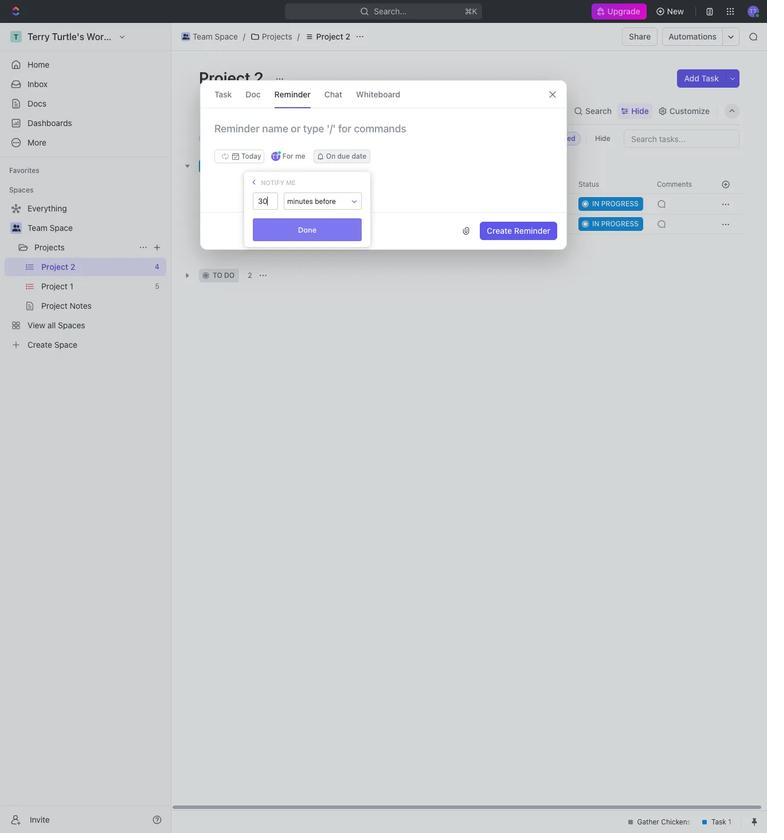 Task type: describe. For each thing, give the bounding box(es) containing it.
1 button for 2
[[258, 219, 274, 230]]

search button
[[571, 103, 615, 119]]

docs
[[28, 99, 46, 108]]

me
[[286, 179, 296, 186]]

task up "customize" at the top of page
[[702, 73, 719, 83]]

task up task 2
[[231, 199, 249, 209]]

task down task 1
[[231, 219, 249, 229]]

0 vertical spatial add
[[684, 73, 700, 83]]

inbox link
[[5, 75, 166, 93]]

add task for the left add task button
[[231, 239, 265, 249]]

invite
[[30, 815, 50, 825]]

customize button
[[655, 103, 713, 119]]

share
[[629, 32, 651, 41]]

minutes before
[[287, 197, 336, 206]]

dashboards
[[28, 118, 72, 128]]

2 vertical spatial add
[[231, 239, 246, 249]]

calendar link
[[290, 103, 327, 119]]

1 / from the left
[[243, 32, 245, 41]]

home link
[[5, 56, 166, 74]]

whiteboard button
[[356, 81, 400, 108]]

upgrade
[[608, 6, 641, 16]]

project inside project 2 link
[[316, 32, 343, 41]]

done
[[298, 225, 317, 234]]

chat button
[[325, 81, 342, 108]]

hide button
[[591, 132, 615, 146]]

task button
[[214, 81, 232, 108]]

Reminder na﻿me or type '/' for commands text field
[[201, 122, 567, 150]]

board
[[214, 106, 236, 116]]

1 down notify
[[268, 200, 271, 208]]

date
[[352, 152, 367, 161]]

⌘k
[[465, 6, 478, 16]]

gantt
[[390, 106, 411, 116]]

task down task 2
[[248, 239, 265, 249]]

on
[[326, 152, 336, 161]]

reminder inside button
[[514, 226, 551, 236]]

inbox
[[28, 79, 48, 89]]

tree inside sidebar navigation
[[5, 200, 166, 354]]

hide inside button
[[595, 134, 611, 143]]

docs link
[[5, 95, 166, 113]]

do
[[224, 271, 235, 280]]

notify me
[[261, 179, 296, 186]]

calendar
[[293, 106, 327, 116]]

in progress
[[213, 162, 259, 170]]

0 vertical spatial add task button
[[678, 69, 726, 88]]

spaces
[[9, 186, 33, 194]]

0 horizontal spatial project 2
[[199, 68, 267, 87]]

progress
[[222, 162, 259, 170]]

favorites button
[[5, 164, 44, 178]]

create
[[487, 226, 512, 236]]

on due date
[[326, 152, 367, 161]]

minutes
[[287, 197, 313, 206]]

0 horizontal spatial projects link
[[34, 239, 134, 257]]

1 up task 2
[[251, 199, 254, 209]]

in
[[213, 162, 220, 170]]

dashboards link
[[5, 114, 166, 132]]

automations button
[[663, 28, 723, 45]]

space inside sidebar navigation
[[50, 223, 73, 233]]

chat
[[325, 89, 342, 99]]

share button
[[622, 28, 658, 46]]

1 horizontal spatial project 2
[[316, 32, 350, 41]]

customize
[[670, 106, 710, 116]]

table link
[[346, 103, 368, 119]]



Task type: vqa. For each thing, say whether or not it's contained in the screenshot.
the right Projects link
yes



Task type: locate. For each thing, give the bounding box(es) containing it.
0 vertical spatial space
[[215, 32, 238, 41]]

/
[[243, 32, 245, 41], [297, 32, 300, 41]]

2 / from the left
[[297, 32, 300, 41]]

1 vertical spatial add
[[308, 162, 321, 170]]

done button
[[253, 219, 362, 241]]

add task button down task 2
[[226, 237, 270, 251]]

1 horizontal spatial add task
[[308, 162, 338, 170]]

team
[[193, 32, 213, 41], [28, 223, 47, 233]]

1 horizontal spatial add task button
[[294, 159, 343, 173]]

1 button right task 1
[[257, 198, 273, 210]]

1 button right task 2
[[258, 219, 274, 230]]

team space link inside tree
[[28, 219, 164, 237]]

dialog
[[200, 80, 567, 250]]

1 horizontal spatial project
[[316, 32, 343, 41]]

1 horizontal spatial projects link
[[248, 30, 295, 44]]

reminder up calendar link
[[274, 89, 311, 99]]

projects
[[262, 32, 292, 41], [34, 243, 65, 252]]

None text field
[[253, 193, 278, 209]]

to do
[[213, 271, 235, 280]]

add
[[684, 73, 700, 83], [308, 162, 321, 170], [231, 239, 246, 249]]

0 vertical spatial projects link
[[248, 30, 295, 44]]

0 horizontal spatial add task
[[231, 239, 265, 249]]

upgrade link
[[592, 3, 647, 19]]

project
[[316, 32, 343, 41], [199, 68, 251, 87]]

project 2
[[316, 32, 350, 41], [199, 68, 267, 87]]

1 horizontal spatial add
[[308, 162, 321, 170]]

0 horizontal spatial reminder
[[274, 89, 311, 99]]

2
[[345, 32, 350, 41], [254, 68, 264, 87], [272, 162, 277, 170], [251, 219, 256, 229], [248, 271, 252, 280]]

0 horizontal spatial space
[[50, 223, 73, 233]]

1 vertical spatial team space
[[28, 223, 73, 233]]

space
[[215, 32, 238, 41], [50, 223, 73, 233]]

add task down task 2
[[231, 239, 265, 249]]

task 2
[[231, 219, 256, 229]]

gantt link
[[387, 103, 411, 119]]

0 vertical spatial reminder
[[274, 89, 311, 99]]

1 horizontal spatial team
[[193, 32, 213, 41]]

2 vertical spatial add task
[[231, 239, 265, 249]]

0 horizontal spatial project
[[199, 68, 251, 87]]

1 horizontal spatial team space link
[[178, 30, 241, 44]]

user group image inside sidebar navigation
[[12, 225, 20, 232]]

1 vertical spatial 1 button
[[258, 219, 274, 230]]

task down on
[[323, 162, 338, 170]]

1 button for 1
[[257, 198, 273, 210]]

create reminder button
[[480, 222, 557, 240]]

task
[[702, 73, 719, 83], [214, 89, 232, 99], [323, 162, 338, 170], [231, 199, 249, 209], [231, 219, 249, 229], [248, 239, 265, 249]]

2 horizontal spatial add task button
[[678, 69, 726, 88]]

1 vertical spatial add task button
[[294, 159, 343, 173]]

tree
[[5, 200, 166, 354]]

add task button
[[678, 69, 726, 88], [294, 159, 343, 173], [226, 237, 270, 251]]

team inside sidebar navigation
[[28, 223, 47, 233]]

doc button
[[246, 81, 261, 108]]

1 vertical spatial add task
[[308, 162, 338, 170]]

home
[[28, 60, 49, 69]]

new button
[[651, 2, 691, 21]]

1
[[251, 199, 254, 209], [268, 200, 271, 208], [269, 220, 272, 228]]

1 horizontal spatial space
[[215, 32, 238, 41]]

1 horizontal spatial team space
[[193, 32, 238, 41]]

task 1
[[231, 199, 254, 209]]

1 vertical spatial reminder
[[514, 226, 551, 236]]

1 vertical spatial project
[[199, 68, 251, 87]]

0 vertical spatial 1 button
[[257, 198, 273, 210]]

0 horizontal spatial /
[[243, 32, 245, 41]]

0 horizontal spatial team space
[[28, 223, 73, 233]]

1 vertical spatial user group image
[[12, 225, 20, 232]]

1 vertical spatial project 2
[[199, 68, 267, 87]]

search...
[[374, 6, 407, 16]]

new
[[667, 6, 684, 16]]

2 horizontal spatial add
[[684, 73, 700, 83]]

1 horizontal spatial user group image
[[182, 34, 189, 40]]

1 horizontal spatial /
[[297, 32, 300, 41]]

add task up "customize" at the top of page
[[684, 73, 719, 83]]

before
[[315, 197, 336, 206]]

1 vertical spatial hide
[[595, 134, 611, 143]]

reminder
[[274, 89, 311, 99], [514, 226, 551, 236]]

0 horizontal spatial hide
[[595, 134, 611, 143]]

add task down on
[[308, 162, 338, 170]]

sidebar navigation
[[0, 23, 171, 834]]

0 horizontal spatial add task button
[[226, 237, 270, 251]]

1 horizontal spatial hide
[[632, 106, 649, 116]]

user group image
[[182, 34, 189, 40], [12, 225, 20, 232]]

table
[[348, 106, 368, 116]]

minutes before button
[[284, 193, 361, 210]]

0 horizontal spatial team
[[28, 223, 47, 233]]

hide right search
[[632, 106, 649, 116]]

2 horizontal spatial add task
[[684, 73, 719, 83]]

list link
[[255, 103, 271, 119]]

0 horizontal spatial add
[[231, 239, 246, 249]]

list
[[258, 106, 271, 116]]

1 horizontal spatial projects
[[262, 32, 292, 41]]

search
[[586, 106, 612, 116]]

0 vertical spatial project 2
[[316, 32, 350, 41]]

whiteboard
[[356, 89, 400, 99]]

1 button
[[257, 198, 273, 210], [258, 219, 274, 230]]

1 horizontal spatial reminder
[[514, 226, 551, 236]]

project 2 link
[[302, 30, 353, 44]]

0 vertical spatial add task
[[684, 73, 719, 83]]

1 right task 2
[[269, 220, 272, 228]]

team space
[[193, 32, 238, 41], [28, 223, 73, 233]]

0 vertical spatial project
[[316, 32, 343, 41]]

doc
[[246, 89, 261, 99]]

0 vertical spatial team space
[[193, 32, 238, 41]]

hide inside dropdown button
[[632, 106, 649, 116]]

add task button up "customize" at the top of page
[[678, 69, 726, 88]]

1 vertical spatial team
[[28, 223, 47, 233]]

due
[[337, 152, 350, 161]]

projects inside sidebar navigation
[[34, 243, 65, 252]]

hide button
[[618, 103, 653, 119]]

add task
[[684, 73, 719, 83], [308, 162, 338, 170], [231, 239, 265, 249]]

Search tasks... text field
[[625, 130, 739, 147]]

tree containing team space
[[5, 200, 166, 354]]

0 vertical spatial team space link
[[178, 30, 241, 44]]

0 vertical spatial projects
[[262, 32, 292, 41]]

1 vertical spatial space
[[50, 223, 73, 233]]

add task button up me
[[294, 159, 343, 173]]

dialog containing task
[[200, 80, 567, 250]]

2 vertical spatial add task button
[[226, 237, 270, 251]]

hide
[[632, 106, 649, 116], [595, 134, 611, 143]]

reminder right create
[[514, 226, 551, 236]]

reminder button
[[274, 81, 311, 108]]

board link
[[212, 103, 236, 119]]

1 vertical spatial projects link
[[34, 239, 134, 257]]

0 horizontal spatial projects
[[34, 243, 65, 252]]

to
[[213, 271, 222, 280]]

0 vertical spatial team
[[193, 32, 213, 41]]

hide down search
[[595, 134, 611, 143]]

automations
[[669, 32, 717, 41]]

0 vertical spatial hide
[[632, 106, 649, 116]]

team space inside sidebar navigation
[[28, 223, 73, 233]]

add task for add task button to the top
[[684, 73, 719, 83]]

0 horizontal spatial team space link
[[28, 219, 164, 237]]

task up board
[[214, 89, 232, 99]]

1 vertical spatial projects
[[34, 243, 65, 252]]

on due date button
[[313, 150, 371, 163]]

create reminder
[[487, 226, 551, 236]]

team space link
[[178, 30, 241, 44], [28, 219, 164, 237]]

1 vertical spatial team space link
[[28, 219, 164, 237]]

notify
[[261, 179, 284, 186]]

0 horizontal spatial user group image
[[12, 225, 20, 232]]

0 vertical spatial user group image
[[182, 34, 189, 40]]

projects link
[[248, 30, 295, 44], [34, 239, 134, 257]]

favorites
[[9, 166, 39, 175]]



